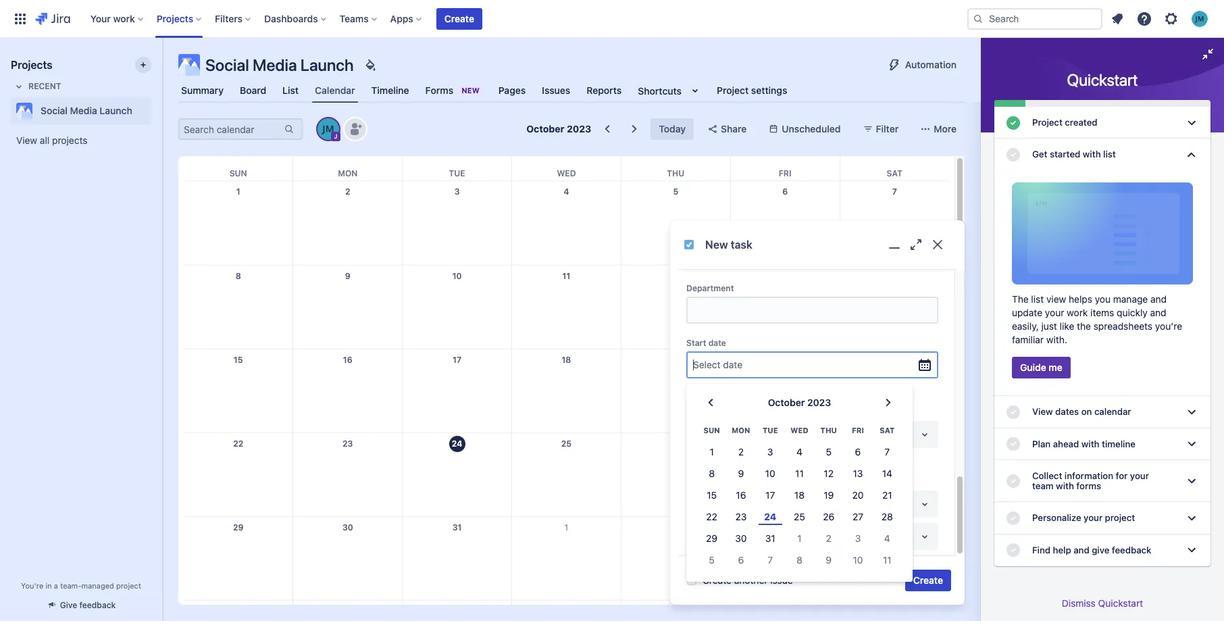 Task type: locate. For each thing, give the bounding box(es) containing it.
4 button left picker
[[785, 442, 815, 463]]

12 button
[[815, 463, 844, 485]]

for
[[799, 383, 810, 393], [1116, 470, 1128, 481]]

7 button up the issue
[[756, 550, 785, 571]]

chevron image
[[1184, 473, 1200, 489], [1184, 510, 1200, 526], [1184, 542, 1200, 558]]

mon up 2 link
[[338, 168, 358, 178]]

create button down open icon
[[906, 570, 952, 591]]

jira image
[[35, 10, 70, 27], [35, 10, 70, 27]]

2 horizontal spatial 2
[[826, 533, 832, 544]]

launch left add to starred "icon"
[[100, 105, 132, 116]]

1 vertical spatial 25
[[794, 511, 806, 523]]

9 inside row
[[826, 554, 832, 566]]

sun inside "grid"
[[230, 168, 247, 178]]

21 down 14 button
[[883, 490, 893, 501]]

11 button
[[785, 463, 815, 485], [873, 550, 902, 571]]

2 horizontal spatial create
[[914, 574, 944, 586]]

start
[[760, 383, 778, 393]]

3 down 27 button
[[855, 533, 861, 544]]

fri up the 'window.'
[[852, 426, 864, 435]]

7 button right the 'window.'
[[873, 442, 902, 463]]

0 horizontal spatial 3 link
[[446, 181, 468, 203]]

1 horizontal spatial new
[[706, 238, 728, 250]]

for down "timeline"
[[1116, 470, 1128, 481]]

the
[[1012, 294, 1029, 305]]

7 up 14 button
[[885, 446, 890, 458]]

Search calendar text field
[[180, 120, 283, 139]]

more
[[934, 123, 957, 134]]

7 inside "grid"
[[893, 187, 897, 197]]

8 button down the choose
[[698, 463, 727, 485]]

open image
[[917, 529, 933, 545]]

mon
[[338, 168, 358, 178], [732, 426, 751, 435]]

1 vertical spatial project
[[116, 581, 141, 590]]

1 horizontal spatial 3 link
[[775, 517, 796, 539]]

0 horizontal spatial 13
[[781, 271, 790, 281]]

0 horizontal spatial your
[[1046, 307, 1065, 319]]

items
[[1091, 307, 1115, 319]]

0 vertical spatial 28
[[890, 438, 900, 449]]

10 button down using
[[756, 463, 785, 485]]

social
[[205, 55, 249, 74], [41, 105, 68, 116]]

4 left picker
[[797, 446, 803, 458]]

wed inside "grid"
[[557, 168, 576, 178]]

2 vertical spatial 9
[[826, 554, 832, 566]]

with right ahead
[[1082, 438, 1100, 449]]

31 inside button
[[766, 533, 776, 544]]

30 inside "grid"
[[343, 522, 353, 532]]

2 vertical spatial 7
[[768, 554, 773, 566]]

1 horizontal spatial 16
[[736, 490, 746, 501]]

project inside dropdown button
[[1033, 117, 1063, 128]]

all
[[40, 134, 50, 146]]

teams button
[[336, 8, 382, 29]]

0 horizontal spatial 8
[[236, 271, 241, 281]]

2 down mon link
[[345, 187, 350, 197]]

14 down minimize icon
[[890, 271, 900, 281]]

18 link
[[556, 349, 578, 371]]

15 link
[[228, 349, 249, 371]]

0 horizontal spatial work
[[113, 13, 135, 24]]

5 button right popup
[[815, 442, 844, 463]]

0 horizontal spatial issues
[[542, 84, 571, 96]]

1 horizontal spatial view
[[1033, 406, 1053, 417]]

plan ahead with timeline button
[[995, 428, 1211, 460]]

filters button
[[211, 8, 256, 29]]

banner containing your work
[[0, 0, 1225, 38]]

thu up picker
[[821, 426, 837, 435]]

work for the list view helps you manage and update your work items quickly and easily, just like the spreadsheets you're familiar with.
[[1067, 307, 1088, 319]]

2 vertical spatial 5
[[709, 554, 715, 566]]

2 for the bottom the 2 button
[[826, 533, 832, 544]]

mon inside october 2023 grid
[[732, 426, 751, 435]]

1 horizontal spatial 2 button
[[815, 528, 844, 550]]

3 button
[[756, 442, 785, 463], [844, 528, 873, 550]]

today button
[[651, 118, 694, 140]]

21 inside "21" button
[[883, 490, 893, 501]]

23 button
[[727, 506, 756, 528]]

guide
[[1021, 362, 1047, 373]]

social inside social media launch link
[[41, 105, 68, 116]]

25 inside button
[[794, 511, 806, 523]]

16 inside button
[[736, 490, 746, 501]]

4 link
[[556, 181, 578, 203], [884, 517, 906, 539]]

add to starred image
[[147, 103, 164, 119]]

chevron image inside view dates on calendar dropdown button
[[1184, 404, 1200, 420]]

28 inside "button"
[[882, 511, 893, 523]]

filter
[[876, 123, 899, 134]]

2 for leftmost the 2 button
[[739, 446, 744, 458]]

30 inside button
[[736, 533, 747, 544]]

with
[[1083, 149, 1101, 160], [1082, 438, 1100, 449], [1056, 481, 1075, 491]]

1 horizontal spatial launch
[[301, 55, 354, 74]]

1 horizontal spatial 25
[[794, 511, 806, 523]]

feedback inside button
[[79, 600, 116, 610]]

2 checked image from the top
[[1006, 542, 1022, 558]]

in
[[46, 581, 52, 590]]

14 up "21" button
[[883, 468, 893, 479]]

1 horizontal spatial 11
[[796, 468, 804, 479]]

new inside tab list
[[462, 86, 480, 95]]

like
[[1060, 321, 1075, 332]]

0 horizontal spatial view
[[16, 134, 37, 146]]

0 vertical spatial project
[[717, 84, 749, 96]]

2 link
[[337, 181, 359, 203]]

8 for 8 "button" to the left
[[709, 468, 715, 479]]

4 chevron image from the top
[[1184, 436, 1200, 452]]

28 up 14 button
[[890, 438, 900, 449]]

timeline
[[1102, 438, 1136, 449]]

1 vertical spatial 21
[[883, 490, 893, 501]]

project for project settings
[[717, 84, 749, 96]]

24 inside "grid"
[[452, 438, 463, 449]]

category
[[687, 408, 723, 418]]

6 up 13 button
[[855, 446, 861, 458]]

0 horizontal spatial 8 button
[[698, 463, 727, 485]]

1 vertical spatial 29
[[706, 533, 718, 544]]

3 checked image from the top
[[1006, 436, 1022, 452]]

12 link
[[665, 265, 687, 287]]

0 vertical spatial issues
[[542, 84, 571, 96]]

1 vertical spatial the
[[713, 383, 726, 393]]

0 vertical spatial 26
[[671, 438, 681, 449]]

21 up set.
[[890, 355, 900, 365]]

1 horizontal spatial thu
[[821, 426, 837, 435]]

1 horizontal spatial 23
[[736, 511, 747, 523]]

chevron image inside plan ahead with timeline dropdown button
[[1184, 436, 1200, 452]]

your
[[90, 13, 111, 24]]

2 horizontal spatial 10
[[853, 554, 863, 566]]

2 left using
[[739, 446, 744, 458]]

5 button down select
[[698, 550, 727, 571]]

for left piece
[[799, 383, 810, 393]]

project up get
[[1033, 117, 1063, 128]]

1 horizontal spatial 9 button
[[815, 550, 844, 571]]

0 horizontal spatial 17
[[453, 355, 462, 365]]

8 button up the issue
[[785, 550, 815, 571]]

2 down "26" button on the right
[[826, 533, 832, 544]]

2 checked image from the top
[[1006, 404, 1022, 420]]

chevron image for plan ahead with timeline
[[1184, 436, 1200, 452]]

progress bar
[[995, 100, 1211, 107]]

quickstart right dismiss
[[1099, 597, 1144, 609]]

0 vertical spatial 2
[[345, 187, 350, 197]]

26 link
[[665, 433, 687, 455]]

grid
[[184, 156, 950, 621]]

list down project created dropdown button
[[1104, 149, 1116, 160]]

4 button left open icon
[[873, 528, 902, 550]]

0 vertical spatial 18
[[562, 355, 571, 365]]

23 inside "grid"
[[343, 438, 353, 449]]

view for view all projects
[[16, 134, 37, 146]]

16 link
[[337, 349, 359, 371]]

created
[[1065, 117, 1098, 128]]

2 horizontal spatial 11
[[883, 554, 892, 566]]

9 inside "grid"
[[345, 271, 351, 281]]

automation image
[[887, 57, 903, 73]]

chevron image inside get started with list 'dropdown button'
[[1184, 147, 1200, 163]]

1 horizontal spatial 7 button
[[873, 442, 902, 463]]

0 horizontal spatial 20
[[780, 355, 791, 365]]

27 button
[[844, 506, 873, 528]]

help image
[[1137, 10, 1153, 27]]

5 up the 12 'button'
[[826, 446, 832, 458]]

tab list
[[170, 78, 973, 103]]

2 horizontal spatial 7
[[893, 187, 897, 197]]

1 vertical spatial checked image
[[1006, 542, 1022, 558]]

12
[[672, 271, 681, 281], [824, 468, 834, 479]]

3 down the tue link
[[455, 187, 460, 197]]

0 vertical spatial your
[[1046, 307, 1065, 319]]

0 horizontal spatial launch
[[100, 105, 132, 116]]

0 horizontal spatial 23
[[343, 438, 353, 449]]

checked image left find
[[1006, 542, 1022, 558]]

create left another
[[703, 574, 732, 586]]

view for view dates on calendar
[[1033, 406, 1053, 417]]

1 horizontal spatial 10
[[766, 468, 776, 479]]

0 horizontal spatial october
[[527, 123, 565, 134]]

2 vertical spatial and
[[1074, 544, 1090, 555]]

quickstart up project created dropdown button
[[1068, 70, 1138, 89]]

with inside "collect information for your team with forms"
[[1056, 481, 1075, 491]]

1 horizontal spatial 18
[[795, 490, 805, 501]]

20 up allows the planned start date for a piece of work to be set.
[[780, 355, 791, 365]]

20
[[780, 355, 791, 365], [853, 490, 864, 501]]

chevron image inside project created dropdown button
[[1184, 115, 1200, 131]]

0 horizontal spatial 22
[[233, 438, 243, 449]]

checked image left team
[[1006, 473, 1022, 489]]

planned
[[728, 383, 758, 393]]

sat up 7 link
[[887, 168, 903, 178]]

social media launch up view all projects link
[[41, 105, 132, 116]]

settings image
[[1164, 10, 1180, 27]]

1 vertical spatial projects
[[11, 59, 52, 71]]

2 chevron image from the top
[[1184, 147, 1200, 163]]

1 vertical spatial 4 link
[[884, 517, 906, 539]]

1 horizontal spatial 7
[[885, 446, 890, 458]]

view left all
[[16, 134, 37, 146]]

create down open icon
[[914, 574, 944, 586]]

list up update
[[1032, 294, 1044, 305]]

share
[[721, 123, 747, 134]]

work down helps
[[1067, 307, 1088, 319]]

1 horizontal spatial 20
[[853, 490, 864, 501]]

checked image down 'guide'
[[1006, 404, 1022, 420]]

october down issues link
[[527, 123, 565, 134]]

chevron image inside find help and give feedback dropdown button
[[1184, 542, 1200, 558]]

17
[[453, 355, 462, 365], [766, 490, 775, 501]]

launch inside social media launch link
[[100, 105, 132, 116]]

tab list containing calendar
[[170, 78, 973, 103]]

department
[[687, 283, 734, 293]]

list inside the list view helps you manage and update your work items quickly and easily, just like the spreadsheets you're familiar with.
[[1032, 294, 1044, 305]]

discard & close image
[[930, 237, 946, 253]]

2 chevron image from the top
[[1184, 510, 1200, 526]]

2 horizontal spatial 5
[[826, 446, 832, 458]]

6 inside row
[[738, 554, 744, 566]]

timeline link
[[369, 78, 412, 103]]

your profile and settings image
[[1192, 10, 1208, 27]]

3 chevron image from the top
[[1184, 404, 1200, 420]]

6 down the fri link
[[783, 187, 788, 197]]

4 link left open icon
[[884, 517, 906, 539]]

1 chevron image from the top
[[1184, 473, 1200, 489]]

with inside 'dropdown button'
[[1083, 149, 1101, 160]]

unscheduled image
[[769, 124, 779, 134]]

0 horizontal spatial 30
[[343, 522, 353, 532]]

you're in a team-managed project
[[21, 581, 141, 590]]

fri
[[779, 168, 792, 178], [852, 426, 864, 435]]

28 down "21" button
[[882, 511, 893, 523]]

checked image
[[1006, 147, 1022, 163], [1006, 404, 1022, 420], [1006, 436, 1022, 452], [1006, 473, 1022, 489], [1006, 510, 1022, 526]]

9 button down category
[[727, 463, 756, 485]]

0 vertical spatial tue
[[449, 168, 465, 178]]

14 inside "grid"
[[890, 271, 900, 281]]

wed inside october 2023 grid
[[791, 426, 809, 435]]

8 inside "grid"
[[236, 271, 241, 281]]

the up previous month, september 2023 icon
[[713, 383, 726, 393]]

sun down category
[[704, 426, 720, 435]]

october 2023 down issues link
[[527, 123, 592, 134]]

1 horizontal spatial 12
[[824, 468, 834, 479]]

6 for bottom 6 button
[[738, 554, 744, 566]]

0 vertical spatial list
[[1104, 149, 1116, 160]]

october 2023 down allows the planned start date for a piece of work to be set.
[[768, 397, 832, 408]]

chevron image for personalize your project
[[1184, 510, 1200, 526]]

2 vertical spatial work
[[851, 383, 869, 393]]

0 horizontal spatial 4 link
[[556, 181, 578, 203]]

2 button
[[727, 442, 756, 463], [815, 528, 844, 550]]

information
[[1065, 470, 1114, 481]]

wed
[[557, 168, 576, 178], [791, 426, 809, 435]]

new left task on the right top of page
[[706, 238, 728, 250]]

checked image left get
[[1006, 147, 1022, 163]]

launch
[[301, 55, 354, 74], [100, 105, 132, 116]]

checked image inside view dates on calendar dropdown button
[[1006, 404, 1022, 420]]

dashboards
[[264, 13, 318, 24]]

linked issues
[[687, 477, 741, 487]]

chevron image for collect information for your team with forms
[[1184, 473, 1200, 489]]

go full screen image
[[908, 237, 925, 253]]

sat inside october 2023 grid
[[880, 426, 895, 435]]

3 chevron image from the top
[[1184, 542, 1200, 558]]

row
[[184, 156, 950, 181], [184, 181, 950, 265], [184, 265, 950, 349], [184, 349, 950, 433], [698, 419, 902, 442], [184, 433, 950, 517], [698, 442, 902, 463], [698, 463, 902, 485], [698, 485, 902, 506], [698, 506, 902, 528], [184, 517, 950, 600], [698, 528, 902, 550], [698, 550, 902, 571], [184, 600, 950, 621]]

10 inside row
[[853, 554, 863, 566]]

view dates on calendar button
[[995, 396, 1211, 428]]

checked image left personalize
[[1006, 510, 1022, 526]]

1 horizontal spatial october
[[768, 397, 805, 408]]

20 link
[[775, 349, 796, 371]]

quickstart
[[1068, 70, 1138, 89], [1099, 597, 1144, 609]]

16
[[343, 355, 353, 365], [736, 490, 746, 501]]

10 button down 27 button
[[844, 550, 873, 571]]

8
[[236, 271, 241, 281], [709, 468, 715, 479], [797, 554, 803, 566]]

0 vertical spatial 25
[[562, 438, 572, 449]]

mon up category
[[732, 426, 751, 435]]

view
[[16, 134, 37, 146], [1033, 406, 1053, 417]]

row group
[[698, 442, 902, 571]]

with right team
[[1056, 481, 1075, 491]]

23
[[343, 438, 353, 449], [736, 511, 747, 523]]

checked image inside find help and give feedback dropdown button
[[1006, 542, 1022, 558]]

a left piece
[[812, 383, 816, 393]]

your inside "collect information for your team with forms"
[[1131, 470, 1150, 481]]

0 horizontal spatial 12
[[672, 271, 681, 281]]

checked image inside get started with list 'dropdown button'
[[1006, 147, 1022, 163]]

choose
[[687, 452, 715, 462]]

1 horizontal spatial 22
[[707, 511, 718, 523]]

1 checked image from the top
[[1006, 147, 1022, 163]]

1 link
[[228, 181, 249, 203], [556, 517, 578, 539]]

23 inside button
[[736, 511, 747, 523]]

create right apps dropdown button
[[445, 13, 474, 24]]

for inside "collect information for your team with forms"
[[1116, 470, 1128, 481]]

Search field
[[968, 8, 1103, 29]]

timeline
[[371, 84, 409, 96]]

0 horizontal spatial 4 button
[[785, 442, 815, 463]]

manage
[[1114, 294, 1148, 305]]

2 open image from the top
[[917, 496, 933, 512]]

1 vertical spatial 5
[[826, 446, 832, 458]]

1 vertical spatial 20
[[853, 490, 864, 501]]

open image right '28' link
[[917, 427, 933, 443]]

row group containing 1
[[698, 442, 902, 571]]

wed link
[[554, 156, 579, 180]]

october
[[527, 123, 565, 134], [768, 397, 805, 408]]

0 vertical spatial projects
[[157, 13, 193, 24]]

work for allows the planned start date for a piece of work to be set.
[[851, 383, 869, 393]]

26 button
[[815, 506, 844, 528]]

20 down 13 button
[[853, 490, 864, 501]]

1 vertical spatial 11
[[796, 468, 804, 479]]

10 for the rightmost 10 button
[[853, 554, 863, 566]]

new task
[[706, 238, 753, 250]]

work inside the list view helps you manage and update your work items quickly and easily, just like the spreadsheets you're familiar with.
[[1067, 307, 1088, 319]]

social media launch up list
[[205, 55, 354, 74]]

tue link
[[446, 156, 468, 180]]

6 button up create another issue
[[727, 550, 756, 571]]

the right like
[[1077, 321, 1092, 332]]

6 for right 6 button
[[855, 446, 861, 458]]

issues right pages
[[542, 84, 571, 96]]

checked image inside personalize your project dropdown button
[[1006, 510, 1022, 526]]

22 inside "grid"
[[233, 438, 243, 449]]

give
[[60, 600, 77, 610]]

to
[[872, 383, 879, 393]]

13 inside "grid"
[[781, 271, 790, 281]]

2 vertical spatial 11
[[883, 554, 892, 566]]

1 checked image from the top
[[1006, 115, 1022, 131]]

12 inside "grid"
[[672, 271, 681, 281]]

0 vertical spatial thu
[[667, 168, 685, 178]]

5 down 29 button
[[709, 554, 715, 566]]

media up list
[[253, 55, 297, 74]]

1 vertical spatial thu
[[821, 426, 837, 435]]

1 horizontal spatial 11 button
[[873, 550, 902, 571]]

create button right apps dropdown button
[[437, 8, 483, 29]]

11 inside row
[[883, 554, 892, 566]]

work right your
[[113, 13, 135, 24]]

issues up duplicates
[[715, 477, 741, 487]]

feedback down managed
[[79, 600, 116, 610]]

your up find help and give feedback
[[1084, 513, 1103, 523]]

mon inside "grid"
[[338, 168, 358, 178]]

9 for bottom 9 button
[[826, 554, 832, 566]]

view inside dropdown button
[[1033, 406, 1053, 417]]

29
[[233, 522, 244, 532], [706, 533, 718, 544]]

personalize your project
[[1033, 513, 1136, 523]]

0 vertical spatial 6
[[783, 187, 788, 197]]

24
[[452, 438, 463, 449], [764, 511, 777, 523]]

0 vertical spatial 8 button
[[698, 463, 727, 485]]

project up find help and give feedback dropdown button
[[1105, 513, 1136, 523]]

with right started
[[1083, 149, 1101, 160]]

select issue
[[693, 531, 746, 542]]

0 vertical spatial 21
[[890, 355, 900, 365]]

checked image inside collect information for your team with forms dropdown button
[[1006, 473, 1022, 489]]

2
[[345, 187, 350, 197], [739, 446, 744, 458], [826, 533, 832, 544]]

1 button down 18 button
[[785, 528, 815, 550]]

calendar
[[1095, 406, 1132, 417]]

0 vertical spatial 1 link
[[228, 181, 249, 203]]

2023
[[567, 123, 592, 134], [808, 397, 832, 408]]

21 inside 21 link
[[890, 355, 900, 365]]

1 horizontal spatial 2023
[[808, 397, 832, 408]]

and right manage
[[1151, 294, 1167, 305]]

shortcuts button
[[636, 78, 706, 103]]

6 button right picker
[[844, 442, 873, 463]]

projects up "sidebar navigation" icon
[[157, 13, 193, 24]]

0 horizontal spatial 2 button
[[727, 442, 756, 463]]

new right forms
[[462, 86, 480, 95]]

13 up department text field
[[781, 271, 790, 281]]

0 vertical spatial project
[[1105, 513, 1136, 523]]

0 horizontal spatial 18
[[562, 355, 571, 365]]

banner
[[0, 0, 1225, 38]]

2023 left previous month icon
[[567, 123, 592, 134]]

checked image inside plan ahead with timeline dropdown button
[[1006, 436, 1022, 452]]

category
[[724, 452, 758, 462]]

10 for 10 button to the left
[[766, 468, 776, 479]]

2 horizontal spatial 9
[[826, 554, 832, 566]]

sun down "search calendar" 'text box'
[[230, 168, 247, 178]]

4 link down wed link
[[556, 181, 578, 203]]

24 inside button
[[764, 511, 777, 523]]

checked image
[[1006, 115, 1022, 131], [1006, 542, 1022, 558]]

checked image for collect
[[1006, 473, 1022, 489]]

minimize image
[[887, 237, 903, 253]]

view left 'dates'
[[1033, 406, 1053, 417]]

1 horizontal spatial projects
[[157, 13, 193, 24]]

work left to
[[851, 383, 869, 393]]

projects up recent
[[11, 59, 52, 71]]

9 for 9 button to the left
[[738, 468, 744, 479]]

social down recent
[[41, 105, 68, 116]]

the inside the list view helps you manage and update your work items quickly and easily, just like the spreadsheets you're familiar with.
[[1077, 321, 1092, 332]]

2 horizontal spatial your
[[1131, 470, 1150, 481]]

open image
[[917, 427, 933, 443], [917, 496, 933, 512]]

0 vertical spatial 11
[[563, 271, 571, 281]]

20 inside button
[[853, 490, 864, 501]]

project inside dropdown button
[[1105, 513, 1136, 523]]

4 checked image from the top
[[1006, 473, 1022, 489]]

team
[[1033, 481, 1054, 491]]

4 down wed link
[[564, 187, 569, 197]]

15
[[234, 355, 243, 365], [707, 490, 717, 501]]

teams
[[340, 13, 369, 24]]

25
[[562, 438, 572, 449], [794, 511, 806, 523]]

5 checked image from the top
[[1006, 510, 1022, 526]]

1 chevron image from the top
[[1184, 115, 1200, 131]]

your down "timeline"
[[1131, 470, 1150, 481]]

6 inside "grid"
[[783, 187, 788, 197]]

0 horizontal spatial tue
[[449, 168, 465, 178]]

thu link
[[665, 156, 688, 180]]

launch up calendar
[[301, 55, 354, 74]]

and left give
[[1074, 544, 1090, 555]]

0 horizontal spatial create
[[445, 13, 474, 24]]

your down view
[[1046, 307, 1065, 319]]

social up summary
[[205, 55, 249, 74]]

0 horizontal spatial project
[[116, 581, 141, 590]]

chevron image
[[1184, 115, 1200, 131], [1184, 147, 1200, 163], [1184, 404, 1200, 420], [1184, 436, 1200, 452]]



Task type: describe. For each thing, give the bounding box(es) containing it.
0 vertical spatial social
[[205, 55, 249, 74]]

1 vertical spatial 6 button
[[727, 550, 756, 571]]

summary
[[181, 84, 224, 96]]

31 link
[[446, 517, 468, 539]]

0 vertical spatial 5 button
[[815, 442, 844, 463]]

duplicates
[[693, 498, 739, 510]]

26 inside button
[[823, 511, 835, 523]]

17 link
[[446, 349, 468, 371]]

another
[[735, 574, 768, 586]]

25 inside "grid"
[[562, 438, 572, 449]]

projects inside "projects" dropdown button
[[157, 13, 193, 24]]

0 horizontal spatial 1 button
[[698, 442, 727, 463]]

you
[[1095, 294, 1111, 305]]

0 horizontal spatial for
[[799, 383, 810, 393]]

your inside the list view helps you manage and update your work items quickly and easily, just like the spreadsheets you're familiar with.
[[1046, 307, 1065, 319]]

quickly
[[1117, 307, 1148, 319]]

28 button
[[873, 506, 902, 528]]

1 horizontal spatial 4 link
[[884, 517, 906, 539]]

9 link
[[337, 265, 359, 287]]

linked
[[687, 477, 713, 487]]

sidebar navigation image
[[147, 54, 177, 81]]

1 vertical spatial quickstart
[[1099, 597, 1144, 609]]

a right using
[[783, 452, 787, 462]]

dates
[[1056, 406, 1080, 417]]

view dates on calendar
[[1033, 406, 1132, 417]]

reports link
[[584, 78, 625, 103]]

started
[[1050, 149, 1081, 160]]

window.
[[841, 452, 872, 462]]

team-
[[60, 581, 81, 590]]

29 inside button
[[706, 533, 718, 544]]

22 link
[[228, 433, 249, 455]]

guide me button
[[1012, 357, 1071, 379]]

0 horizontal spatial 10 button
[[756, 463, 785, 485]]

0 horizontal spatial social media launch
[[41, 105, 132, 116]]

new for new task
[[706, 238, 728, 250]]

work inside popup button
[[113, 13, 135, 24]]

helps
[[1069, 294, 1093, 305]]

create inside primary element
[[445, 13, 474, 24]]

12 inside 'button'
[[824, 468, 834, 479]]

collapse recent projects image
[[11, 78, 27, 95]]

Department text field
[[688, 298, 937, 322]]

16 inside "link"
[[343, 355, 353, 365]]

22 button
[[698, 506, 727, 528]]

0 vertical spatial 3 link
[[446, 181, 468, 203]]

with for ahead
[[1082, 438, 1100, 449]]

1 horizontal spatial 3 button
[[844, 528, 873, 550]]

fri inside october 2023 grid
[[852, 426, 864, 435]]

shortcuts
[[638, 85, 682, 96]]

feedback inside dropdown button
[[1112, 544, 1152, 555]]

1 vertical spatial 7
[[885, 446, 890, 458]]

13 link
[[775, 265, 796, 287]]

1 vertical spatial 11 button
[[873, 550, 902, 571]]

4 left open icon
[[892, 522, 898, 532]]

30 button
[[727, 528, 756, 550]]

13 button
[[844, 463, 873, 485]]

31 button
[[756, 528, 785, 550]]

29 inside "link"
[[233, 522, 244, 532]]

1 vertical spatial 7 button
[[756, 550, 785, 571]]

tue inside october 2023 grid
[[763, 426, 778, 435]]

just
[[1042, 321, 1058, 332]]

0 horizontal spatial 11 button
[[785, 463, 815, 485]]

1 open image from the top
[[917, 427, 933, 443]]

new for new
[[462, 86, 480, 95]]

row containing 5
[[698, 550, 902, 571]]

checked image for plan
[[1006, 436, 1022, 452]]

minimize image
[[1200, 46, 1217, 62]]

0 horizontal spatial october 2023
[[527, 123, 592, 134]]

today
[[659, 123, 686, 134]]

0 vertical spatial 5
[[673, 187, 679, 197]]

0 horizontal spatial 7
[[768, 554, 773, 566]]

1 vertical spatial 2023
[[808, 397, 832, 408]]

previous month image
[[600, 121, 616, 137]]

add people image
[[347, 121, 364, 137]]

18 button
[[785, 485, 815, 506]]

1 vertical spatial 5 button
[[698, 550, 727, 571]]

0 horizontal spatial the
[[713, 383, 726, 393]]

17 button
[[756, 485, 785, 506]]

thu inside "grid"
[[667, 168, 685, 178]]

0 horizontal spatial projects
[[11, 59, 52, 71]]

20 inside "grid"
[[780, 355, 791, 365]]

view all projects link
[[11, 128, 151, 153]]

1 horizontal spatial 6 button
[[844, 442, 873, 463]]

1 horizontal spatial create button
[[906, 570, 952, 591]]

sun inside october 2023 grid
[[704, 426, 720, 435]]

23 link
[[337, 433, 359, 455]]

a right the choose
[[718, 452, 722, 462]]

apps
[[390, 13, 414, 24]]

0 horizontal spatial 1 link
[[228, 181, 249, 203]]

share button
[[700, 118, 755, 140]]

grid containing sun
[[184, 156, 950, 621]]

1 vertical spatial 9 button
[[815, 550, 844, 571]]

guide me
[[1021, 362, 1063, 373]]

next month image
[[627, 121, 643, 137]]

3 down 18 button
[[783, 522, 788, 532]]

1 vertical spatial and
[[1151, 307, 1167, 319]]

checked image for project
[[1006, 115, 1022, 131]]

0 horizontal spatial 2023
[[567, 123, 592, 134]]

14 link
[[884, 265, 906, 287]]

find
[[1033, 544, 1051, 555]]

create project image
[[138, 59, 149, 70]]

checked image for get
[[1006, 147, 1022, 163]]

get started with list
[[1033, 149, 1116, 160]]

issue
[[771, 574, 793, 586]]

chevron image for get started with list
[[1184, 147, 1200, 163]]

3 right category
[[768, 446, 774, 458]]

20 button
[[844, 485, 873, 506]]

issue
[[723, 531, 746, 542]]

managed
[[81, 581, 114, 590]]

1 horizontal spatial date
[[780, 383, 797, 393]]

create another issue
[[703, 574, 793, 586]]

you're
[[21, 581, 43, 590]]

sun link
[[227, 156, 250, 180]]

projects button
[[153, 8, 207, 29]]

piece
[[819, 383, 839, 393]]

notifications image
[[1110, 10, 1126, 27]]

1 vertical spatial 1 link
[[556, 517, 578, 539]]

give feedback button
[[38, 594, 124, 616]]

0 vertical spatial 7 button
[[873, 442, 902, 463]]

list
[[283, 84, 299, 96]]

issues link
[[539, 78, 573, 103]]

with for started
[[1083, 149, 1101, 160]]

checked image for view
[[1006, 404, 1022, 420]]

0 horizontal spatial 3 button
[[756, 442, 785, 463]]

pages
[[499, 84, 526, 96]]

apps button
[[386, 8, 427, 29]]

project created button
[[995, 107, 1211, 139]]

me
[[1049, 362, 1063, 373]]

0 horizontal spatial 15
[[234, 355, 243, 365]]

1 horizontal spatial october 2023
[[768, 397, 832, 408]]

1 vertical spatial media
[[70, 105, 97, 116]]

sat inside "grid"
[[887, 168, 903, 178]]

2 vertical spatial your
[[1084, 513, 1103, 523]]

primary element
[[8, 0, 968, 38]]

28 inside "grid"
[[890, 438, 900, 449]]

board
[[240, 84, 266, 96]]

on
[[1082, 406, 1093, 417]]

0 vertical spatial media
[[253, 55, 297, 74]]

fri inside "grid"
[[779, 168, 792, 178]]

summary link
[[178, 78, 226, 103]]

0 vertical spatial launch
[[301, 55, 354, 74]]

0 vertical spatial 4 button
[[785, 442, 815, 463]]

project settings
[[717, 84, 788, 96]]

0 horizontal spatial 31
[[453, 522, 462, 532]]

1 horizontal spatial 1 button
[[785, 528, 815, 550]]

allows
[[687, 383, 711, 393]]

24 link
[[446, 433, 468, 455]]

0 horizontal spatial 9 button
[[727, 463, 756, 485]]

11 inside "grid"
[[563, 271, 571, 281]]

29 link
[[228, 517, 249, 539]]

22 inside button
[[707, 511, 718, 523]]

and inside dropdown button
[[1074, 544, 1090, 555]]

1 vertical spatial 3 link
[[775, 517, 796, 539]]

unscheduled button
[[761, 118, 849, 140]]

project for project created
[[1033, 117, 1063, 128]]

1 horizontal spatial 10 button
[[844, 550, 873, 571]]

ahead
[[1053, 438, 1080, 449]]

14 inside button
[[883, 468, 893, 479]]

1 vertical spatial 4 button
[[873, 528, 902, 550]]

with.
[[1047, 334, 1068, 346]]

picker
[[816, 452, 839, 462]]

reports
[[587, 84, 622, 96]]

2 inside "grid"
[[345, 187, 350, 197]]

17 inside 17 button
[[766, 490, 775, 501]]

8 for bottom 8 "button"
[[797, 554, 803, 566]]

unscheduled
[[782, 123, 841, 134]]

your work button
[[86, 8, 149, 29]]

you're
[[1156, 321, 1183, 332]]

13 inside button
[[853, 468, 863, 479]]

choose a category using a popup picker window.
[[687, 452, 872, 462]]

board link
[[237, 78, 269, 103]]

0 vertical spatial and
[[1151, 294, 1167, 305]]

pages link
[[496, 78, 529, 103]]

chevron image for project created
[[1184, 115, 1200, 131]]

october 2023 grid
[[698, 419, 902, 571]]

update
[[1012, 307, 1043, 319]]

checked image for personalize
[[1006, 510, 1022, 526]]

checked image for find
[[1006, 542, 1022, 558]]

1 vertical spatial issues
[[715, 477, 741, 487]]

18 inside "grid"
[[562, 355, 571, 365]]

0 vertical spatial quickstart
[[1068, 70, 1138, 89]]

previous month, september 2023 image
[[703, 395, 719, 411]]

forms
[[1077, 481, 1102, 491]]

1 vertical spatial 2 button
[[815, 528, 844, 550]]

0 horizontal spatial 26
[[671, 438, 681, 449]]

get started with list button
[[995, 139, 1211, 171]]

jeremy miller image
[[318, 118, 339, 140]]

set background color image
[[362, 57, 378, 73]]

17 inside 17 link
[[453, 355, 462, 365]]

5 link
[[665, 181, 687, 203]]

1 horizontal spatial create
[[703, 574, 732, 586]]

27
[[853, 511, 864, 523]]

chevron image for find help and give feedback
[[1184, 542, 1200, 558]]

create button inside primary element
[[437, 8, 483, 29]]

10 inside "grid"
[[453, 271, 462, 281]]

5 for the bottom 5 button
[[709, 554, 715, 566]]

4 down 28 "button"
[[885, 533, 891, 544]]

familiar
[[1012, 334, 1044, 346]]

give feedback
[[60, 600, 116, 610]]

thu inside october 2023 grid
[[821, 426, 837, 435]]

28 link
[[884, 433, 906, 455]]

18 inside button
[[795, 490, 805, 501]]

collect information for your team with forms
[[1033, 470, 1150, 491]]

forms
[[426, 84, 454, 96]]

collect
[[1033, 470, 1063, 481]]

1 vertical spatial 8 button
[[785, 550, 815, 571]]

appswitcher icon image
[[12, 10, 28, 27]]

automation button
[[879, 54, 965, 76]]

a right "in"
[[54, 581, 58, 590]]

collect information for your team with forms button
[[995, 460, 1211, 502]]

5 for the top 5 button
[[826, 446, 832, 458]]

1 horizontal spatial social media launch
[[205, 55, 354, 74]]

chevron image for view dates on calendar
[[1184, 404, 1200, 420]]

list inside 'dropdown button'
[[1104, 149, 1116, 160]]

15 inside button
[[707, 490, 717, 501]]

21 button
[[873, 485, 902, 506]]

project settings link
[[714, 78, 790, 103]]

new task image
[[684, 239, 695, 250]]

16 button
[[727, 485, 756, 506]]

0 horizontal spatial date
[[709, 338, 727, 348]]

search image
[[973, 13, 984, 24]]

next month, november 2023 image
[[881, 395, 897, 411]]

mon link
[[335, 156, 360, 180]]

30 link
[[337, 517, 359, 539]]



Task type: vqa. For each thing, say whether or not it's contained in the screenshot.
topmost 10
yes



